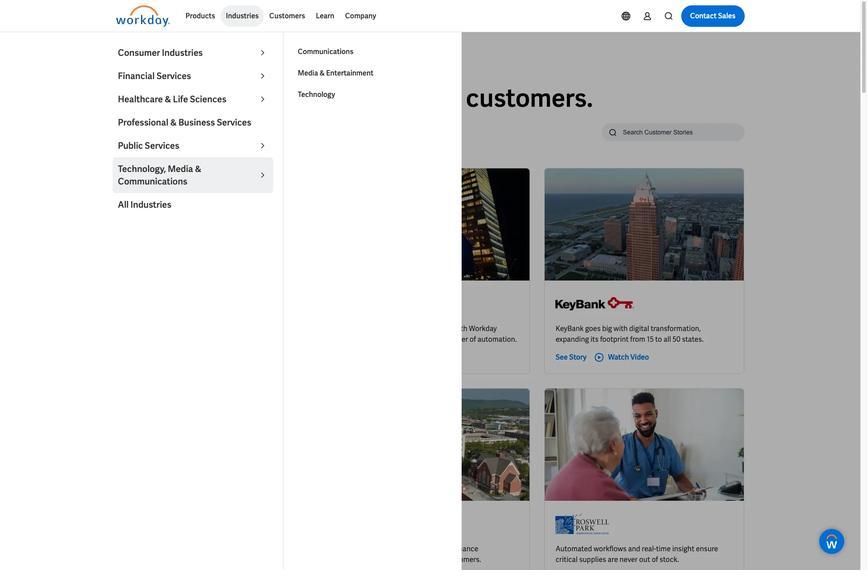 Task type: describe. For each thing, give the bounding box(es) containing it.
never
[[620, 555, 638, 564]]

its inside keybank goes big with digital transformation, expanding its footprint from 15 to all 50 states.
[[591, 335, 599, 344]]

professional
[[118, 117, 169, 128]]

public
[[118, 140, 143, 151]]

to left scale
[[277, 544, 284, 554]]

financial services button
[[113, 64, 273, 88]]

financial
[[118, 70, 155, 82]]

50
[[673, 335, 681, 344]]

hr
[[232, 544, 241, 554]]

southwest
[[127, 544, 162, 554]]

& inside the technology, media & communications
[[195, 163, 202, 175]]

and for skills
[[173, 335, 185, 344]]

company
[[345, 11, 376, 21]]

with inside keybank goes big with digital transformation, expanding its footprint from 15 to all 50 states.
[[614, 324, 628, 333]]

communications link
[[293, 41, 454, 63]]

healthcare & life sciences button
[[113, 88, 273, 111]]

by
[[150, 324, 157, 333]]

see
[[556, 353, 568, 362]]

& for business
[[170, 117, 177, 128]]

driven
[[127, 324, 148, 333]]

keybank goes big with digital transformation, expanding its footprint from 15 to all 50 states.
[[556, 324, 704, 344]]

inspiring stories from inspiring customers.
[[116, 82, 593, 114]]

southwest airlines simplifies its hr processes to scale operations and get better access to data.
[[127, 544, 302, 564]]

from inside keybank goes big with digital transformation, expanding its footprint from 15 to all 50 states.
[[631, 335, 646, 344]]

out
[[640, 555, 651, 564]]

skills
[[127, 335, 143, 344]]

salesforce brings its data together with workday accounting center to unlock the power of automation.
[[342, 324, 517, 344]]

business inside button
[[226, 128, 252, 136]]

customers button
[[264, 5, 311, 27]]

unlock
[[413, 335, 434, 344]]

industries for all industries
[[131, 199, 172, 210]]

ensure
[[696, 544, 719, 554]]

data
[[408, 324, 423, 333]]

supplies
[[580, 555, 607, 564]]

of inside salesforce brings its data together with workday accounting center to unlock the power of automation.
[[470, 335, 476, 344]]

finance
[[455, 544, 479, 554]]

accounting
[[342, 335, 379, 344]]

the
[[436, 335, 447, 344]]

watch video
[[609, 353, 650, 362]]

industry button
[[163, 123, 212, 141]]

industry
[[171, 128, 194, 136]]

video
[[631, 353, 650, 362]]

benefit
[[400, 555, 423, 564]]

0 vertical spatial customers.
[[466, 82, 593, 114]]

to down hr
[[235, 555, 241, 564]]

industries for consumer industries
[[162, 47, 203, 59]]

better
[[189, 555, 209, 564]]

reinvigorated
[[247, 324, 290, 333]]

time
[[657, 544, 671, 554]]

powered
[[366, 544, 394, 554]]

learning,
[[188, 324, 216, 333]]

go to the homepage image
[[116, 5, 170, 27]]

insight
[[673, 544, 695, 554]]

its inside salesforce brings its data together with workday accounting center to unlock the power of automation.
[[399, 324, 407, 333]]

topic
[[123, 128, 138, 136]]

media inside the technology, media & communications
[[168, 163, 193, 175]]

outcome
[[253, 128, 280, 136]]

Search Customer Stories text field
[[618, 124, 728, 140]]

automated workflows and real-time insight ensure critical supplies are never out of stock.
[[556, 544, 719, 564]]

technology link
[[293, 84, 454, 105]]

professional & business services
[[118, 117, 252, 128]]

professional & business services link
[[113, 111, 273, 134]]

together
[[424, 324, 452, 333]]

technology, media & communications button
[[113, 157, 273, 193]]

sciences
[[190, 93, 227, 105]]

customers
[[270, 11, 305, 21]]

services for public services
[[145, 140, 179, 151]]

to inside people-powered technology drives finance transformation to benefit unum customers.
[[392, 555, 398, 564]]

consumer
[[118, 47, 160, 59]]

of inside the automated workflows and real-time insight ensure critical supplies are never out of stock.
[[652, 555, 659, 564]]

products
[[186, 11, 215, 21]]

0 vertical spatial media
[[298, 68, 318, 78]]

watch video link
[[594, 352, 650, 363]]

real-
[[642, 544, 657, 554]]

critical
[[556, 555, 578, 564]]

financial services
[[118, 70, 191, 82]]

public services
[[118, 140, 179, 151]]

workflows
[[594, 544, 627, 554]]

all
[[118, 199, 129, 210]]

has
[[234, 324, 246, 333]]

results
[[128, 153, 149, 161]]

0 horizontal spatial business
[[179, 117, 215, 128]]

inspiring
[[116, 82, 216, 114]]

people-
[[342, 544, 366, 554]]

and inside the automated workflows and real-time insight ensure critical supplies are never out of stock.
[[629, 544, 641, 554]]

data.
[[243, 555, 259, 564]]

salesforce
[[342, 324, 375, 333]]

brings
[[377, 324, 397, 333]]

transformation
[[342, 555, 390, 564]]



Task type: locate. For each thing, give the bounding box(es) containing it.
keybank n.a. image
[[556, 291, 635, 316]]

automated
[[556, 544, 593, 554]]

with up the power
[[454, 324, 468, 333]]

of
[[470, 335, 476, 344], [652, 555, 659, 564]]

and down airlines
[[164, 555, 176, 564]]

business outcome
[[226, 128, 280, 136]]

its left data on the bottom left
[[399, 324, 407, 333]]

industries
[[226, 11, 259, 21], [162, 47, 203, 59], [131, 199, 172, 210]]

1 with from the left
[[454, 324, 468, 333]]

1 horizontal spatial communications
[[298, 47, 354, 56]]

with
[[454, 324, 468, 333], [614, 324, 628, 333]]

to left benefit
[[392, 555, 398, 564]]

company button
[[340, 5, 382, 27]]

communications down technology,
[[118, 176, 188, 187]]

machine
[[159, 324, 187, 333]]

1 horizontal spatial business
[[226, 128, 252, 136]]

are
[[608, 555, 619, 564]]

center
[[381, 335, 403, 344]]

products button
[[180, 5, 221, 27]]

technology, media & communications
[[118, 163, 202, 187]]

0 vertical spatial its
[[399, 324, 407, 333]]

power
[[448, 335, 468, 344]]

keybank
[[556, 324, 584, 333]]

0 vertical spatial of
[[470, 335, 476, 344]]

and up never
[[629, 544, 641, 554]]

1 vertical spatial services
[[217, 117, 252, 128]]

2 vertical spatial its
[[222, 544, 230, 554]]

& down healthcare & life sciences
[[170, 117, 177, 128]]

industries inside all industries link
[[131, 199, 172, 210]]

& for life
[[165, 93, 171, 105]]

to inside keybank goes big with digital transformation, expanding its footprint from 15 to all 50 states.
[[656, 335, 663, 344]]

and inside 'driven by machine learning, pwc has reinvigorated skills tracking and capabilities.'
[[173, 335, 185, 344]]

to inside salesforce brings its data together with workday accounting center to unlock the power of automation.
[[404, 335, 411, 344]]

healthcare & life sciences
[[118, 93, 227, 105]]

scale
[[286, 544, 302, 554]]

of down workday
[[470, 335, 476, 344]]

see story
[[556, 353, 587, 362]]

& left life
[[165, 93, 171, 105]]

watch
[[609, 353, 629, 362]]

media up the "technology"
[[298, 68, 318, 78]]

1 vertical spatial from
[[631, 335, 646, 344]]

its
[[399, 324, 407, 333], [591, 335, 599, 344], [222, 544, 230, 554]]

footprint
[[601, 335, 629, 344]]

people-powered technology drives finance transformation to benefit unum customers.
[[342, 544, 481, 564]]

0 vertical spatial and
[[173, 335, 185, 344]]

simplifies
[[190, 544, 220, 554]]

0 vertical spatial services
[[157, 70, 191, 82]]

technology,
[[118, 163, 166, 175]]

0 horizontal spatial with
[[454, 324, 468, 333]]

563 results
[[116, 153, 149, 161]]

workday
[[469, 324, 497, 333]]

2 vertical spatial services
[[145, 140, 179, 151]]

to right 15 at bottom
[[656, 335, 663, 344]]

technology
[[396, 544, 432, 554]]

0 vertical spatial industries
[[226, 11, 259, 21]]

roswell park comprehensive cancer center (roswell park cancer institute) image
[[556, 512, 610, 537]]

and for scale
[[164, 555, 176, 564]]

all industries
[[118, 199, 172, 210]]

services inside dropdown button
[[157, 70, 191, 82]]

0 horizontal spatial communications
[[118, 176, 188, 187]]

business outcome button
[[219, 123, 298, 141]]

services up healthcare & life sciences
[[157, 70, 191, 82]]

1 horizontal spatial of
[[652, 555, 659, 564]]

2 vertical spatial industries
[[131, 199, 172, 210]]

learn
[[316, 11, 335, 21]]

& up the "technology"
[[320, 68, 325, 78]]

topic button
[[116, 123, 156, 141]]

& inside 'dropdown button'
[[165, 93, 171, 105]]

story
[[570, 353, 587, 362]]

1 vertical spatial customers.
[[446, 555, 481, 564]]

1 vertical spatial communications
[[118, 176, 188, 187]]

industries right products
[[226, 11, 259, 21]]

and down machine
[[173, 335, 185, 344]]

media & entertainment link
[[293, 63, 454, 84]]

communications up media & entertainment
[[298, 47, 354, 56]]

processes
[[243, 544, 276, 554]]

0 vertical spatial from
[[304, 82, 358, 114]]

business
[[179, 117, 215, 128], [226, 128, 252, 136]]

industries inside "consumer industries" 'dropdown button'
[[162, 47, 203, 59]]

1 vertical spatial industries
[[162, 47, 203, 59]]

contact sales link
[[682, 5, 745, 27]]

airlines
[[163, 544, 188, 554]]

1 vertical spatial media
[[168, 163, 193, 175]]

transformation,
[[651, 324, 701, 333]]

all
[[664, 335, 672, 344]]

its left hr
[[222, 544, 230, 554]]

of right out at right bottom
[[652, 555, 659, 564]]

services inside dropdown button
[[145, 140, 179, 151]]

tracking
[[145, 335, 171, 344]]

business left outcome
[[226, 128, 252, 136]]

access
[[211, 555, 233, 564]]

1 horizontal spatial its
[[399, 324, 407, 333]]

healthcare
[[118, 93, 163, 105]]

expanding
[[556, 335, 590, 344]]

with inside salesforce brings its data together with workday accounting center to unlock the power of automation.
[[454, 324, 468, 333]]

stories
[[221, 82, 299, 114]]

sales
[[719, 11, 736, 21]]

contact
[[691, 11, 717, 21]]

0 horizontal spatial of
[[470, 335, 476, 344]]

and inside southwest airlines simplifies its hr processes to scale operations and get better access to data.
[[164, 555, 176, 564]]

1 horizontal spatial from
[[631, 335, 646, 344]]

see story link
[[556, 352, 587, 363]]

all industries link
[[113, 193, 273, 216]]

2 horizontal spatial its
[[591, 335, 599, 344]]

its down goes
[[591, 335, 599, 344]]

2 vertical spatial and
[[164, 555, 176, 564]]

with up footprint
[[614, 324, 628, 333]]

industries inside industries dropdown button
[[226, 11, 259, 21]]

automation.
[[478, 335, 517, 344]]

its inside southwest airlines simplifies its hr processes to scale operations and get better access to data.
[[222, 544, 230, 554]]

unum
[[424, 555, 444, 564]]

0 horizontal spatial its
[[222, 544, 230, 554]]

pwc
[[218, 324, 233, 333]]

industries right all
[[131, 199, 172, 210]]

business down healthcare & life sciences 'dropdown button'
[[179, 117, 215, 128]]

0 vertical spatial communications
[[298, 47, 354, 56]]

services left outcome
[[217, 117, 252, 128]]

1 horizontal spatial with
[[614, 324, 628, 333]]

15
[[647, 335, 654, 344]]

consumer industries
[[118, 47, 203, 59]]

inspiring
[[362, 82, 461, 114]]

0 horizontal spatial media
[[168, 163, 193, 175]]

from down media & entertainment
[[304, 82, 358, 114]]

from down digital
[[631, 335, 646, 344]]

industries button
[[221, 5, 264, 27]]

technology
[[298, 90, 335, 99]]

563
[[116, 153, 126, 161]]

customers.
[[466, 82, 593, 114], [446, 555, 481, 564]]

1 horizontal spatial media
[[298, 68, 318, 78]]

get
[[177, 555, 188, 564]]

0 horizontal spatial from
[[304, 82, 358, 114]]

industries up financial services dropdown button
[[162, 47, 203, 59]]

services for financial services
[[157, 70, 191, 82]]

contact sales
[[691, 11, 736, 21]]

1 vertical spatial and
[[629, 544, 641, 554]]

media down public services dropdown button
[[168, 163, 193, 175]]

consumer industries button
[[113, 41, 273, 64]]

media & entertainment
[[298, 68, 374, 78]]

communications inside the technology, media & communications
[[118, 176, 188, 187]]

customers. inside people-powered technology drives finance transformation to benefit unum customers.
[[446, 555, 481, 564]]

to down data on the bottom left
[[404, 335, 411, 344]]

services down industry
[[145, 140, 179, 151]]

& for entertainment
[[320, 68, 325, 78]]

driven by machine learning, pwc has reinvigorated skills tracking and capabilities.
[[127, 324, 290, 344]]

1 vertical spatial of
[[652, 555, 659, 564]]

entertainment
[[326, 68, 374, 78]]

goes
[[586, 324, 601, 333]]

& down public services dropdown button
[[195, 163, 202, 175]]

1 vertical spatial its
[[591, 335, 599, 344]]

digital
[[630, 324, 650, 333]]

big
[[603, 324, 613, 333]]

2 with from the left
[[614, 324, 628, 333]]

learn button
[[311, 5, 340, 27]]



Task type: vqa. For each thing, say whether or not it's contained in the screenshot.
Consumer
yes



